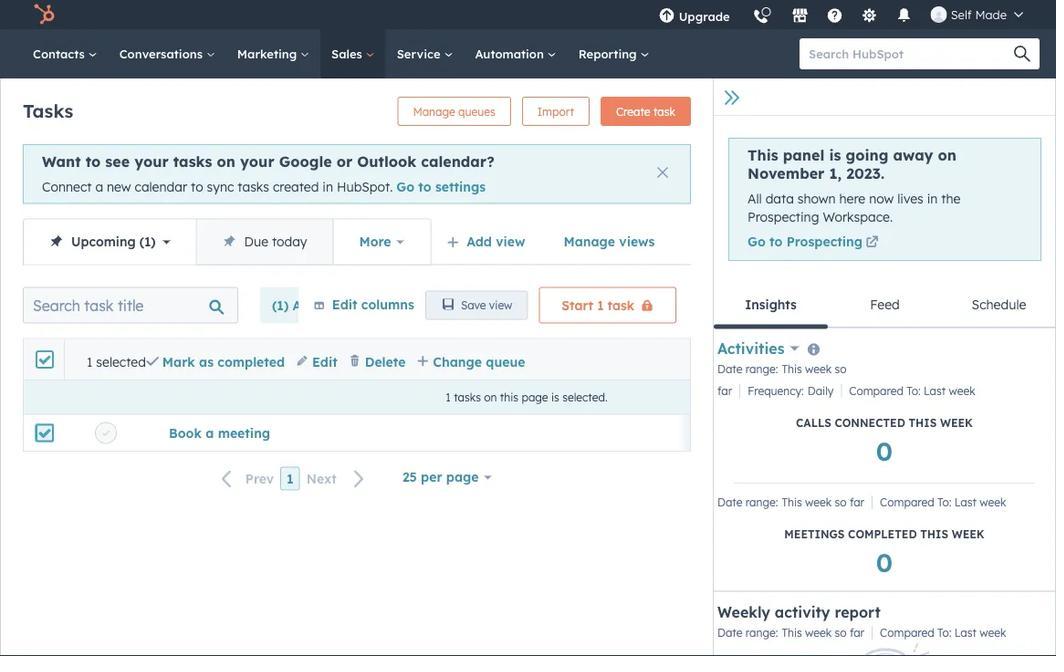 Task type: vqa. For each thing, say whether or not it's contained in the screenshot.
Upcoming on the top left of page
yes



Task type: describe. For each thing, give the bounding box(es) containing it.
manage for manage views
[[564, 233, 615, 249]]

selected.
[[562, 390, 608, 404]]

change queue
[[433, 353, 525, 369]]

queues
[[458, 105, 495, 118]]

due today link
[[196, 220, 333, 264]]

today
[[272, 233, 307, 249]]

prospecting inside "go to prospecting" link
[[787, 234, 863, 250]]

2 vertical spatial compared to: last week
[[880, 626, 1006, 640]]

compared to: last week inside meetings completed this week element
[[880, 495, 1006, 509]]

or
[[337, 152, 353, 171]]

range: inside meetings completed this week element
[[746, 495, 778, 509]]

import link
[[522, 97, 590, 126]]

made
[[975, 7, 1007, 22]]

as
[[199, 353, 214, 369]]

create task
[[616, 105, 675, 118]]

this inside this panel is going away on november 1, 2023.
[[748, 146, 778, 164]]

completed
[[218, 353, 285, 369]]

prev button
[[211, 467, 280, 491]]

frequency: daily
[[748, 384, 834, 398]]

book
[[169, 425, 202, 441]]

selected
[[96, 353, 146, 369]]

conversations
[[119, 46, 206, 61]]

compared inside meetings completed this week element
[[880, 495, 934, 509]]

prev
[[245, 470, 274, 486]]

calls connected this week element
[[717, 358, 1052, 475]]

tasks
[[23, 99, 73, 122]]

range: inside calls connected this week element
[[746, 362, 778, 376]]

1 for 1 selected
[[87, 353, 93, 369]]

a inside want to see your tasks on your google or outlook calendar? connect a new calendar to sync tasks created in hubspot. go to settings
[[95, 179, 103, 195]]

to left settings
[[418, 179, 431, 195]]

2 your from the left
[[240, 152, 274, 171]]

0 button for meetings completed this week element
[[876, 545, 893, 579]]

delete button
[[348, 353, 406, 369]]

marketing link
[[226, 29, 320, 79]]

panel
[[783, 146, 825, 164]]

outlook
[[357, 152, 416, 171]]

want to see your tasks on your google or outlook calendar? alert
[[23, 144, 691, 204]]

schedule link
[[942, 283, 1056, 327]]

create task link
[[601, 97, 691, 126]]

meetings completed this week element
[[717, 491, 1052, 587]]

calendar?
[[421, 152, 494, 171]]

view for add view
[[496, 233, 525, 249]]

page inside popup button
[[446, 469, 479, 485]]

2 vertical spatial to:
[[938, 626, 952, 640]]

close image
[[657, 167, 668, 178]]

1 for the 1 button
[[287, 470, 294, 486]]

marketplaces button
[[781, 0, 819, 29]]

edit columns button
[[313, 293, 414, 317]]

contacts link
[[22, 29, 108, 79]]

(
[[139, 233, 144, 249]]

this panel is going away on november 1, 2023.
[[748, 146, 957, 183]]

connect
[[42, 179, 92, 195]]

date inside meetings completed this week element
[[717, 495, 743, 509]]

self
[[951, 7, 972, 22]]

workspace.
[[823, 209, 893, 225]]

to: inside calls connected this week element
[[907, 384, 921, 398]]

3 so from the top
[[835, 626, 847, 640]]

save view button
[[425, 291, 528, 320]]

conversations link
[[108, 29, 226, 79]]

more button
[[333, 220, 430, 264]]

service link
[[386, 29, 464, 79]]

reporting link
[[568, 29, 660, 79]]

report
[[835, 603, 881, 621]]

frequency:
[[748, 384, 804, 398]]

meeting
[[218, 425, 270, 441]]

0 for 0 "button" within the calls connected this week element
[[876, 435, 893, 467]]

cell containing 1 selected
[[65, 339, 1056, 379]]

start 1 task button
[[539, 287, 676, 324]]

help button
[[819, 0, 850, 29]]

far inside meetings completed this week element
[[850, 495, 865, 509]]

go inside want to see your tasks on your google or outlook calendar? connect a new calendar to sync tasks created in hubspot. go to settings
[[396, 179, 414, 195]]

settings
[[435, 179, 486, 195]]

on for away
[[938, 146, 957, 164]]

settings image
[[861, 8, 878, 25]]

upgrade
[[679, 9, 730, 24]]

lives
[[897, 191, 924, 207]]

book a meeting button
[[169, 425, 270, 441]]

daily
[[808, 384, 834, 398]]

edit for edit columns
[[332, 296, 357, 312]]

far inside this week so far
[[717, 384, 732, 398]]

3 range: from the top
[[746, 626, 778, 640]]

Search HubSpot search field
[[800, 38, 1023, 69]]

2 date range: this week so far from the top
[[717, 626, 865, 640]]

hubspot.
[[337, 179, 393, 195]]

2 vertical spatial last
[[955, 626, 977, 640]]

schedule
[[972, 296, 1026, 312]]

reporting
[[578, 46, 640, 61]]

to left see
[[86, 152, 101, 171]]

marketing
[[237, 46, 300, 61]]

tasks banner
[[23, 91, 691, 126]]

views
[[619, 233, 655, 249]]

manage views link
[[552, 223, 667, 260]]

this week so far
[[717, 362, 847, 398]]

on for tasks
[[217, 152, 235, 171]]

sales
[[331, 46, 366, 61]]

assignee
[[293, 297, 349, 313]]

0 vertical spatial page
[[522, 390, 548, 404]]

change
[[433, 353, 482, 369]]

)
[[151, 233, 156, 249]]

calling icon image
[[753, 9, 769, 26]]

here
[[839, 191, 866, 207]]

insights link
[[714, 283, 828, 329]]

manage for manage queues
[[413, 105, 455, 118]]

25
[[402, 469, 417, 485]]

new
[[107, 179, 131, 195]]

sales link
[[320, 29, 386, 79]]

contacts
[[33, 46, 88, 61]]

mark as completed button
[[146, 353, 285, 369]]

manage queues
[[413, 105, 495, 118]]

calendar
[[135, 179, 187, 195]]

marketplaces image
[[792, 8, 808, 25]]

notifications image
[[896, 8, 913, 25]]

view for save view
[[489, 299, 512, 312]]

edit columns
[[332, 296, 414, 312]]

service
[[397, 46, 444, 61]]

2023.
[[846, 164, 885, 183]]



Task type: locate. For each thing, give the bounding box(es) containing it.
more
[[359, 234, 391, 250]]

prospecting inside all data shown here now lives in the prospecting workspace.
[[748, 209, 819, 225]]

feed
[[870, 296, 900, 312]]

2 vertical spatial so
[[835, 626, 847, 640]]

1 for 1 tasks on this page is selected.
[[446, 390, 451, 404]]

0 horizontal spatial task
[[608, 297, 634, 313]]

tasks right sync
[[238, 179, 269, 195]]

compared to: last week
[[849, 384, 975, 398], [880, 495, 1006, 509], [880, 626, 1006, 640]]

on inside this panel is going away on november 1, 2023.
[[938, 146, 957, 164]]

create
[[616, 105, 650, 118]]

1 horizontal spatial in
[[927, 191, 938, 207]]

0 up meetings completed this week element
[[876, 435, 893, 467]]

activity
[[775, 603, 830, 621]]

1 down change at the left of the page
[[446, 390, 451, 404]]

on inside want to see your tasks on your google or outlook calendar? connect a new calendar to sync tasks created in hubspot. go to settings
[[217, 152, 235, 171]]

date inside calls connected this week element
[[717, 362, 743, 376]]

far
[[717, 384, 732, 398], [850, 495, 865, 509], [850, 626, 865, 640]]

delete
[[365, 353, 406, 369]]

settings link
[[850, 0, 889, 29]]

1 0 from the top
[[876, 435, 893, 467]]

1 so from the top
[[835, 362, 847, 376]]

page right this
[[522, 390, 548, 404]]

pagination navigation
[[211, 467, 376, 491]]

0 vertical spatial so
[[835, 362, 847, 376]]

1 right prev
[[287, 470, 294, 486]]

on up sync
[[217, 152, 235, 171]]

compared to: last week inside calls connected this week element
[[849, 384, 975, 398]]

0 vertical spatial tasks
[[173, 152, 212, 171]]

link opens in a new window image
[[866, 235, 879, 253], [866, 237, 879, 250]]

hubspot image
[[33, 4, 55, 26]]

task inside button
[[608, 297, 634, 313]]

calling icon button
[[746, 2, 777, 29]]

0 vertical spatial 0
[[876, 435, 893, 467]]

0 vertical spatial date
[[717, 362, 743, 376]]

manage queues link
[[397, 97, 511, 126]]

your up created
[[240, 152, 274, 171]]

2 horizontal spatial tasks
[[454, 390, 481, 404]]

1 vertical spatial last
[[955, 495, 977, 509]]

1 vertical spatial to:
[[938, 495, 952, 509]]

so inside this week so far
[[835, 362, 847, 376]]

1 horizontal spatial is
[[829, 146, 841, 164]]

import
[[537, 105, 574, 118]]

(1)
[[272, 297, 289, 313]]

weekly activity report
[[717, 603, 881, 621]]

column header
[[24, 339, 65, 379]]

navigation containing upcoming
[[23, 219, 431, 265]]

start 1 task
[[562, 297, 634, 313]]

1 horizontal spatial page
[[522, 390, 548, 404]]

1 left selected
[[87, 353, 93, 369]]

save view
[[461, 299, 512, 312]]

is inside this panel is going away on november 1, 2023.
[[829, 146, 841, 164]]

see
[[105, 152, 130, 171]]

1 vertical spatial compared
[[880, 495, 934, 509]]

0 for 0 "button" in the meetings completed this week element
[[876, 546, 893, 578]]

in right created
[[323, 179, 333, 195]]

1 vertical spatial page
[[446, 469, 479, 485]]

next
[[306, 470, 337, 486]]

0 button inside calls connected this week element
[[876, 433, 893, 468]]

view right add
[[496, 233, 525, 249]]

page right per
[[446, 469, 479, 485]]

1 horizontal spatial go
[[748, 234, 766, 250]]

self made button
[[920, 0, 1034, 29]]

compared inside calls connected this week element
[[849, 384, 904, 398]]

want
[[42, 152, 81, 171]]

0 horizontal spatial a
[[95, 179, 103, 195]]

compared
[[849, 384, 904, 398], [880, 495, 934, 509], [880, 626, 934, 640]]

1 date range: this week so far from the top
[[717, 495, 865, 509]]

1 right start
[[597, 297, 604, 313]]

1
[[144, 233, 151, 249], [597, 297, 604, 313], [87, 353, 93, 369], [446, 390, 451, 404], [287, 470, 294, 486]]

1 0 button from the top
[[876, 433, 893, 468]]

1 vertical spatial compared to: last week
[[880, 495, 1006, 509]]

2 0 button from the top
[[876, 545, 893, 579]]

1 selected
[[87, 353, 146, 369]]

1 vertical spatial view
[[489, 299, 512, 312]]

task right create
[[654, 105, 675, 118]]

insights
[[745, 296, 797, 312]]

1 inside start 1 task button
[[597, 297, 604, 313]]

1 vertical spatial far
[[850, 495, 865, 509]]

2 vertical spatial range:
[[746, 626, 778, 640]]

last
[[924, 384, 946, 398], [955, 495, 977, 509], [955, 626, 977, 640]]

navigation
[[23, 219, 431, 265]]

all data shown here now lives in the prospecting workspace.
[[748, 191, 961, 225]]

Search task title search field
[[23, 287, 238, 324]]

manage views
[[564, 233, 655, 249]]

1 vertical spatial task
[[608, 297, 634, 313]]

0 up report
[[876, 546, 893, 578]]

2 horizontal spatial on
[[938, 146, 957, 164]]

mark as completed
[[162, 353, 285, 369]]

2 link opens in a new window image from the top
[[866, 237, 879, 250]]

1 right upcoming
[[144, 233, 151, 249]]

1 date from the top
[[717, 362, 743, 376]]

start
[[562, 297, 593, 313]]

manage left the views
[[564, 233, 615, 249]]

due
[[244, 233, 268, 249]]

25 per page
[[402, 469, 479, 485]]

0 horizontal spatial go
[[396, 179, 414, 195]]

2 date from the top
[[717, 495, 743, 509]]

far down report
[[850, 626, 865, 640]]

away
[[893, 146, 933, 164]]

this
[[500, 390, 519, 404]]

0 vertical spatial compared to: last week
[[849, 384, 975, 398]]

(1) assignee button
[[260, 287, 374, 324]]

0 vertical spatial range:
[[746, 362, 778, 376]]

0 horizontal spatial tasks
[[173, 152, 212, 171]]

in left the
[[927, 191, 938, 207]]

book a meeting
[[169, 425, 270, 441]]

1 vertical spatial tasks
[[238, 179, 269, 195]]

prospecting down workspace.
[[787, 234, 863, 250]]

1 vertical spatial range:
[[746, 495, 778, 509]]

to:
[[907, 384, 921, 398], [938, 495, 952, 509], [938, 626, 952, 640]]

google
[[279, 152, 332, 171]]

week inside this week so far
[[805, 362, 832, 376]]

1 inside the 1 button
[[287, 470, 294, 486]]

compared down report
[[880, 626, 934, 640]]

1 vertical spatial manage
[[564, 233, 615, 249]]

per
[[421, 469, 442, 485]]

your
[[134, 152, 169, 171], [240, 152, 274, 171]]

go down outlook
[[396, 179, 414, 195]]

1 vertical spatial date range: this week so far
[[717, 626, 865, 640]]

1 vertical spatial is
[[551, 390, 559, 404]]

0 vertical spatial view
[[496, 233, 525, 249]]

0 vertical spatial to:
[[907, 384, 921, 398]]

compared right daily
[[849, 384, 904, 398]]

upgrade image
[[659, 8, 675, 25]]

2 range: from the top
[[746, 495, 778, 509]]

1 horizontal spatial manage
[[564, 233, 615, 249]]

far down date range:
[[717, 384, 732, 398]]

going
[[846, 146, 889, 164]]

0 vertical spatial prospecting
[[748, 209, 819, 225]]

0 vertical spatial far
[[717, 384, 732, 398]]

so inside meetings completed this week element
[[835, 495, 847, 509]]

0 vertical spatial edit
[[332, 296, 357, 312]]

add view button
[[435, 223, 541, 260]]

0 inside calls connected this week element
[[876, 435, 893, 467]]

mark
[[162, 353, 195, 369]]

feed link
[[828, 283, 942, 327]]

1 horizontal spatial on
[[484, 390, 497, 404]]

your up calendar
[[134, 152, 169, 171]]

is right panel
[[829, 146, 841, 164]]

help image
[[827, 8, 843, 25]]

0 button up meetings completed this week element
[[876, 433, 893, 468]]

date range: this week so far
[[717, 495, 865, 509], [717, 626, 865, 640]]

0
[[876, 435, 893, 467], [876, 546, 893, 578]]

on left this
[[484, 390, 497, 404]]

prospecting down 'data'
[[748, 209, 819, 225]]

in inside all data shown here now lives in the prospecting workspace.
[[927, 191, 938, 207]]

is left the selected.
[[551, 390, 559, 404]]

compared down calls connected this week element
[[880, 495, 934, 509]]

0 vertical spatial last
[[924, 384, 946, 398]]

task
[[654, 105, 675, 118], [608, 297, 634, 313]]

task inside 'banner'
[[654, 105, 675, 118]]

on
[[938, 146, 957, 164], [217, 152, 235, 171], [484, 390, 497, 404]]

a left new
[[95, 179, 103, 195]]

2 vertical spatial date
[[717, 626, 743, 640]]

1 vertical spatial date
[[717, 495, 743, 509]]

2 vertical spatial tasks
[[454, 390, 481, 404]]

page
[[522, 390, 548, 404], [446, 469, 479, 485]]

1 vertical spatial 0
[[876, 546, 893, 578]]

1 horizontal spatial task
[[654, 105, 675, 118]]

0 horizontal spatial manage
[[413, 105, 455, 118]]

to
[[86, 152, 101, 171], [191, 179, 203, 195], [418, 179, 431, 195], [770, 234, 783, 250]]

now
[[869, 191, 894, 207]]

1 vertical spatial edit
[[312, 353, 337, 369]]

to: inside meetings completed this week element
[[938, 495, 952, 509]]

0 horizontal spatial in
[[323, 179, 333, 195]]

a right the book
[[206, 425, 214, 441]]

in inside want to see your tasks on your google or outlook calendar? connect a new calendar to sync tasks created in hubspot. go to settings
[[323, 179, 333, 195]]

0 horizontal spatial on
[[217, 152, 235, 171]]

to down 'data'
[[770, 234, 783, 250]]

go to prospecting
[[748, 234, 863, 250]]

activities button
[[717, 338, 799, 359]]

0 vertical spatial go
[[396, 179, 414, 195]]

task status: not completed image
[[102, 430, 110, 437]]

tab list containing insights
[[714, 283, 1056, 329]]

1 horizontal spatial a
[[206, 425, 214, 441]]

to left sync
[[191, 179, 203, 195]]

menu
[[648, 0, 1034, 36]]

search button
[[1005, 38, 1040, 69]]

far down calls connected this week element
[[850, 495, 865, 509]]

last inside meetings completed this week element
[[955, 495, 977, 509]]

manage inside tasks 'banner'
[[413, 105, 455, 118]]

sync
[[207, 179, 234, 195]]

1 range: from the top
[[746, 362, 778, 376]]

3 date from the top
[[717, 626, 743, 640]]

0 vertical spatial is
[[829, 146, 841, 164]]

0 vertical spatial date range: this week so far
[[717, 495, 865, 509]]

manage left queues on the left of page
[[413, 105, 455, 118]]

0 button up report
[[876, 545, 893, 579]]

tasks down change queue button
[[454, 390, 481, 404]]

date range:
[[717, 362, 778, 376]]

go to settings link
[[396, 179, 486, 195]]

0 button inside meetings completed this week element
[[876, 545, 893, 579]]

last inside calls connected this week element
[[924, 384, 946, 398]]

edit inside button
[[332, 296, 357, 312]]

1,
[[829, 164, 842, 183]]

0 vertical spatial a
[[95, 179, 103, 195]]

cell
[[65, 339, 1056, 379]]

view inside button
[[489, 299, 512, 312]]

notifications button
[[889, 0, 920, 29]]

on right away
[[938, 146, 957, 164]]

1 horizontal spatial your
[[240, 152, 274, 171]]

1 your from the left
[[134, 152, 169, 171]]

ruby anderson image
[[931, 6, 947, 23]]

november
[[748, 164, 825, 183]]

view inside popup button
[[496, 233, 525, 249]]

1 vertical spatial 0 button
[[876, 545, 893, 579]]

0 vertical spatial compared
[[849, 384, 904, 398]]

2 vertical spatial compared
[[880, 626, 934, 640]]

0 horizontal spatial page
[[446, 469, 479, 485]]

view right save
[[489, 299, 512, 312]]

0 horizontal spatial is
[[551, 390, 559, 404]]

1 vertical spatial go
[[748, 234, 766, 250]]

task right start
[[608, 297, 634, 313]]

0 vertical spatial 0 button
[[876, 433, 893, 468]]

2 vertical spatial far
[[850, 626, 865, 640]]

1 vertical spatial a
[[206, 425, 214, 441]]

the
[[941, 191, 961, 207]]

activities
[[717, 339, 785, 358]]

menu containing self made
[[648, 0, 1034, 36]]

upcoming
[[71, 233, 136, 249]]

date range: this week so far inside meetings completed this week element
[[717, 495, 865, 509]]

go to prospecting link
[[748, 234, 882, 253]]

1 link opens in a new window image from the top
[[866, 235, 879, 253]]

tasks up sync
[[173, 152, 212, 171]]

1 vertical spatial prospecting
[[787, 234, 863, 250]]

edit for edit
[[312, 353, 337, 369]]

0 vertical spatial manage
[[413, 105, 455, 118]]

1 horizontal spatial tasks
[[238, 179, 269, 195]]

due today
[[244, 233, 307, 249]]

go down all
[[748, 234, 766, 250]]

change queue button
[[417, 353, 525, 369]]

tasks
[[173, 152, 212, 171], [238, 179, 269, 195], [454, 390, 481, 404]]

edit button
[[296, 353, 337, 369]]

0 inside meetings completed this week element
[[876, 546, 893, 578]]

tab list
[[714, 283, 1056, 329]]

1 tasks on this page is selected.
[[446, 390, 608, 404]]

go
[[396, 179, 414, 195], [748, 234, 766, 250]]

search image
[[1014, 46, 1031, 62]]

automation link
[[464, 29, 568, 79]]

2 so from the top
[[835, 495, 847, 509]]

this inside this week so far
[[782, 362, 802, 376]]

0 button for calls connected this week element
[[876, 433, 893, 468]]

add view
[[467, 233, 525, 249]]

0 horizontal spatial your
[[134, 152, 169, 171]]

save
[[461, 299, 486, 312]]

data
[[766, 191, 794, 207]]

2 0 from the top
[[876, 546, 893, 578]]

add
[[467, 233, 492, 249]]

1 vertical spatial so
[[835, 495, 847, 509]]

automation
[[475, 46, 547, 61]]

0 vertical spatial task
[[654, 105, 675, 118]]



